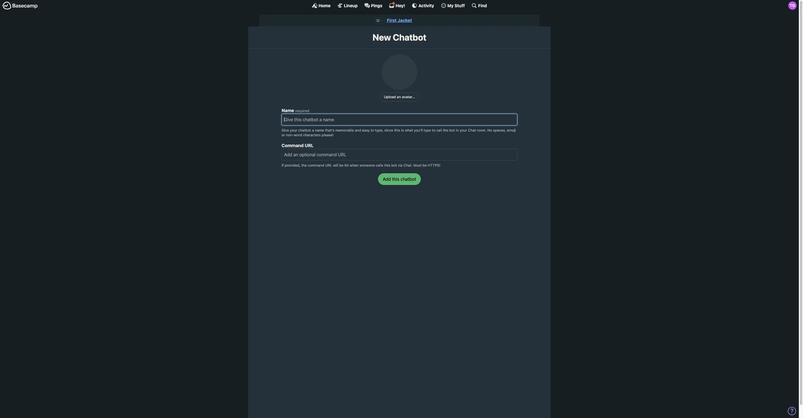 Task type: locate. For each thing, give the bounding box(es) containing it.
the right provided,
[[302, 163, 307, 167]]

Give this chatbot a name text field
[[282, 114, 518, 126]]

bot left in
[[450, 128, 455, 132]]

0 vertical spatial this
[[394, 128, 400, 132]]

my stuff button
[[441, 3, 465, 8]]

an
[[397, 95, 401, 99]]

chatbot
[[393, 32, 427, 43]]

my
[[448, 3, 454, 8]]

1 horizontal spatial bot
[[450, 128, 455, 132]]

this right calls on the top left of the page
[[385, 163, 391, 167]]

1 horizontal spatial your
[[460, 128, 467, 132]]

required
[[295, 109, 309, 113]]

your up 'non-'
[[290, 128, 297, 132]]

0 vertical spatial bot
[[450, 128, 455, 132]]

switch accounts image
[[2, 1, 38, 10]]

your
[[290, 128, 297, 132], [460, 128, 467, 132]]

be
[[340, 163, 344, 167], [423, 163, 427, 167]]

or
[[282, 133, 285, 137]]

new
[[373, 32, 391, 43]]

the inside give your chatbot a name that's memorable and easy to type, since this is what you'll type to call the bot in your chat room.         no spaces, emoji or non-word characters please!
[[443, 128, 449, 132]]

type,
[[375, 128, 384, 132]]

1 be from the left
[[340, 163, 344, 167]]

to
[[371, 128, 374, 132], [432, 128, 436, 132]]

home link
[[312, 3, 331, 8]]

pings button
[[365, 3, 383, 8]]

2 to from the left
[[432, 128, 436, 132]]

new chatbot
[[373, 32, 427, 43]]

1 horizontal spatial the
[[443, 128, 449, 132]]

1 horizontal spatial to
[[432, 128, 436, 132]]

a
[[312, 128, 314, 132]]

is
[[401, 128, 404, 132]]

1 horizontal spatial be
[[423, 163, 427, 167]]

in
[[456, 128, 459, 132]]

easy
[[362, 128, 370, 132]]

1 to from the left
[[371, 128, 374, 132]]

name required
[[282, 108, 309, 113]]

first jacket
[[387, 18, 412, 23]]

0 horizontal spatial your
[[290, 128, 297, 132]]

upload an avatar… button
[[380, 93, 419, 102]]

command
[[282, 143, 304, 148]]

command url
[[282, 143, 314, 148]]

please!
[[322, 133, 334, 137]]

this inside give your chatbot a name that's memorable and easy to type, since this is what you'll type to call the bot in your chat room.         no spaces, emoji or non-word characters please!
[[394, 128, 400, 132]]

0 horizontal spatial to
[[371, 128, 374, 132]]

url left will in the top of the page
[[325, 163, 332, 167]]

0 horizontal spatial bot
[[392, 163, 397, 167]]

0 horizontal spatial be
[[340, 163, 344, 167]]

home
[[319, 3, 331, 8]]

will
[[333, 163, 339, 167]]

0 horizontal spatial this
[[385, 163, 391, 167]]

memorable
[[336, 128, 354, 132]]

bot
[[450, 128, 455, 132], [392, 163, 397, 167]]

bot left via
[[392, 163, 397, 167]]

0 horizontal spatial the
[[302, 163, 307, 167]]

since
[[385, 128, 393, 132]]

None submit
[[378, 173, 421, 185]]

this
[[394, 128, 400, 132], [385, 163, 391, 167]]

1 vertical spatial bot
[[392, 163, 397, 167]]

type
[[424, 128, 431, 132]]

be left hit
[[340, 163, 344, 167]]

1 vertical spatial url
[[325, 163, 332, 167]]

url
[[305, 143, 314, 148], [325, 163, 332, 167]]

if
[[282, 163, 284, 167]]

url down characters
[[305, 143, 314, 148]]

to right easy
[[371, 128, 374, 132]]

the
[[443, 128, 449, 132], [302, 163, 307, 167]]

chat
[[468, 128, 476, 132]]

this left is
[[394, 128, 400, 132]]

my stuff
[[448, 3, 465, 8]]

room.
[[477, 128, 487, 132]]

0 vertical spatial url
[[305, 143, 314, 148]]

someone
[[360, 163, 375, 167]]

the right the call
[[443, 128, 449, 132]]

your right in
[[460, 128, 467, 132]]

to left the call
[[432, 128, 436, 132]]

0 vertical spatial the
[[443, 128, 449, 132]]

lineup
[[344, 3, 358, 8]]

1 vertical spatial the
[[302, 163, 307, 167]]

1 horizontal spatial this
[[394, 128, 400, 132]]

be right must
[[423, 163, 427, 167]]

spaces,
[[493, 128, 506, 132]]

upload an avatar…
[[384, 95, 415, 99]]

if provided, the command url will be hit when someone calls this bot via chat. must be https!
[[282, 163, 441, 167]]

1 your from the left
[[290, 128, 297, 132]]

find
[[479, 3, 487, 8]]



Task type: vqa. For each thing, say whether or not it's contained in the screenshot.
is
yes



Task type: describe. For each thing, give the bounding box(es) containing it.
2 be from the left
[[423, 163, 427, 167]]

main element
[[0, 0, 799, 11]]

avatar…
[[402, 95, 415, 99]]

1 horizontal spatial url
[[325, 163, 332, 167]]

hit
[[345, 163, 349, 167]]

lineup link
[[337, 3, 358, 8]]

https!
[[428, 163, 441, 167]]

2 your from the left
[[460, 128, 467, 132]]

hey!
[[396, 3, 405, 8]]

stuff
[[455, 3, 465, 8]]

activity
[[419, 3, 434, 8]]

1 vertical spatial this
[[385, 163, 391, 167]]

first jacket link
[[387, 18, 412, 23]]

first
[[387, 18, 397, 23]]

what
[[405, 128, 413, 132]]

that's
[[325, 128, 335, 132]]

calls
[[376, 163, 384, 167]]

characters
[[303, 133, 321, 137]]

give
[[282, 128, 289, 132]]

chatbot
[[298, 128, 311, 132]]

name
[[315, 128, 324, 132]]

Add an optional command URL text field
[[282, 149, 518, 160]]

via
[[398, 163, 403, 167]]

no
[[488, 128, 492, 132]]

pings
[[371, 3, 383, 8]]

provided,
[[285, 163, 301, 167]]

tyler black image
[[789, 1, 797, 10]]

name
[[282, 108, 294, 113]]

and
[[355, 128, 361, 132]]

activity link
[[412, 3, 434, 8]]

word
[[294, 133, 302, 137]]

find button
[[472, 3, 487, 8]]

emoji
[[507, 128, 516, 132]]

upload
[[384, 95, 396, 99]]

command
[[308, 163, 324, 167]]

non-
[[286, 133, 294, 137]]

jacket
[[398, 18, 412, 23]]

you'll
[[414, 128, 423, 132]]

0 horizontal spatial url
[[305, 143, 314, 148]]

hey! button
[[389, 2, 405, 8]]

when
[[350, 163, 359, 167]]

call
[[437, 128, 442, 132]]

bot inside give your chatbot a name that's memorable and easy to type, since this is what you'll type to call the bot in your chat room.         no spaces, emoji or non-word characters please!
[[450, 128, 455, 132]]

must
[[414, 163, 422, 167]]

give your chatbot a name that's memorable and easy to type, since this is what you'll type to call the bot in your chat room.         no spaces, emoji or non-word characters please!
[[282, 128, 516, 137]]

chat.
[[404, 163, 413, 167]]



